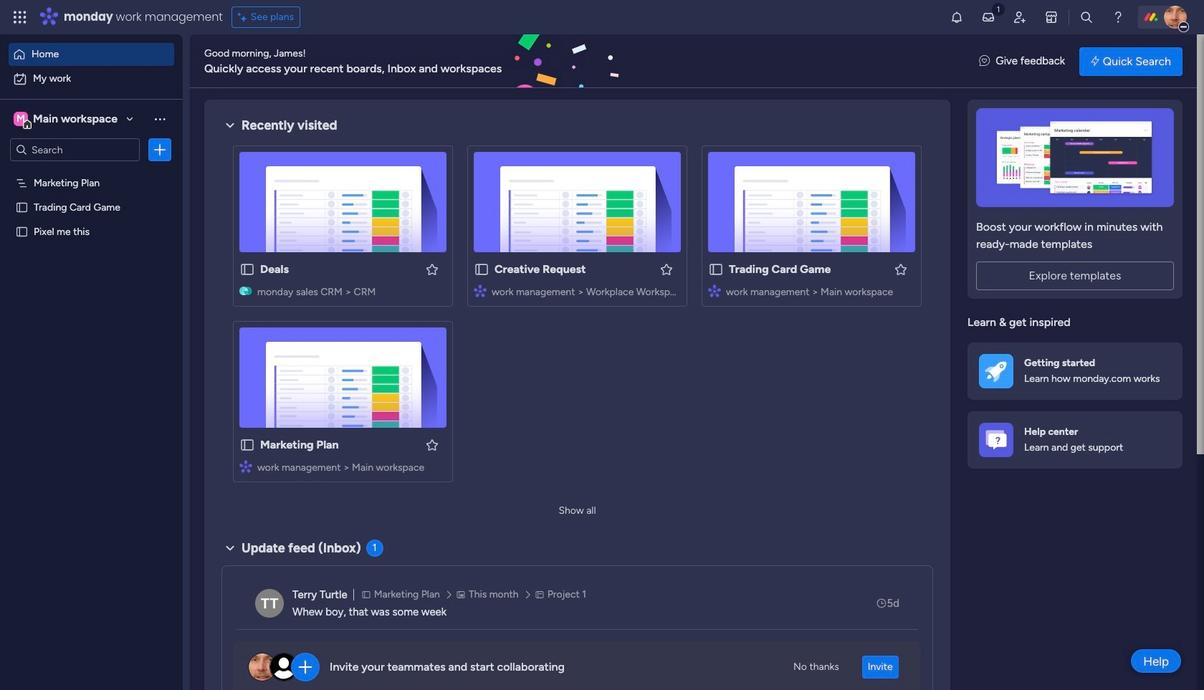 Task type: describe. For each thing, give the bounding box(es) containing it.
1 horizontal spatial public board image
[[474, 262, 490, 277]]

0 vertical spatial option
[[9, 43, 174, 66]]

Search in workspace field
[[30, 142, 120, 158]]

v2 bolt switch image
[[1091, 53, 1100, 69]]

monday marketplace image
[[1045, 10, 1059, 24]]

terry turtle image
[[255, 589, 284, 618]]

templates image image
[[981, 108, 1170, 207]]

notifications image
[[950, 10, 964, 24]]

workspace image
[[14, 111, 28, 127]]

0 horizontal spatial public board image
[[239, 437, 255, 453]]

search everything image
[[1080, 10, 1094, 24]]

workspace selection element
[[14, 110, 120, 129]]

james peterson image
[[1164, 6, 1187, 29]]

getting started element
[[968, 342, 1183, 400]]

1 image
[[992, 1, 1005, 17]]

1 vertical spatial public board image
[[15, 224, 29, 238]]

select product image
[[13, 10, 27, 24]]



Task type: locate. For each thing, give the bounding box(es) containing it.
help image
[[1111, 10, 1126, 24]]

close update feed (inbox) image
[[222, 540, 239, 557]]

help center element
[[968, 411, 1183, 469]]

close recently visited image
[[222, 117, 239, 134]]

1 element
[[366, 540, 383, 557]]

public board image
[[474, 262, 490, 277], [708, 262, 724, 277], [239, 437, 255, 453]]

workspace options image
[[153, 112, 167, 126]]

add to favorites image
[[425, 262, 440, 276], [660, 262, 674, 276], [894, 262, 908, 276], [425, 438, 440, 452]]

update feed image
[[982, 10, 996, 24]]

options image
[[153, 143, 167, 157]]

public board image inside quick search results list box
[[239, 262, 255, 277]]

2 horizontal spatial public board image
[[708, 262, 724, 277]]

see plans image
[[238, 9, 251, 25]]

2 vertical spatial public board image
[[239, 262, 255, 277]]

1 vertical spatial option
[[9, 67, 174, 90]]

public board image
[[15, 200, 29, 214], [15, 224, 29, 238], [239, 262, 255, 277]]

0 vertical spatial public board image
[[15, 200, 29, 214]]

v2 user feedback image
[[980, 53, 990, 69]]

option
[[9, 43, 174, 66], [9, 67, 174, 90], [0, 170, 183, 172]]

list box
[[0, 167, 183, 437]]

quick search results list box
[[222, 134, 934, 500]]

invite members image
[[1013, 10, 1027, 24]]

2 vertical spatial option
[[0, 170, 183, 172]]



Task type: vqa. For each thing, say whether or not it's contained in the screenshot.
Public board image
yes



